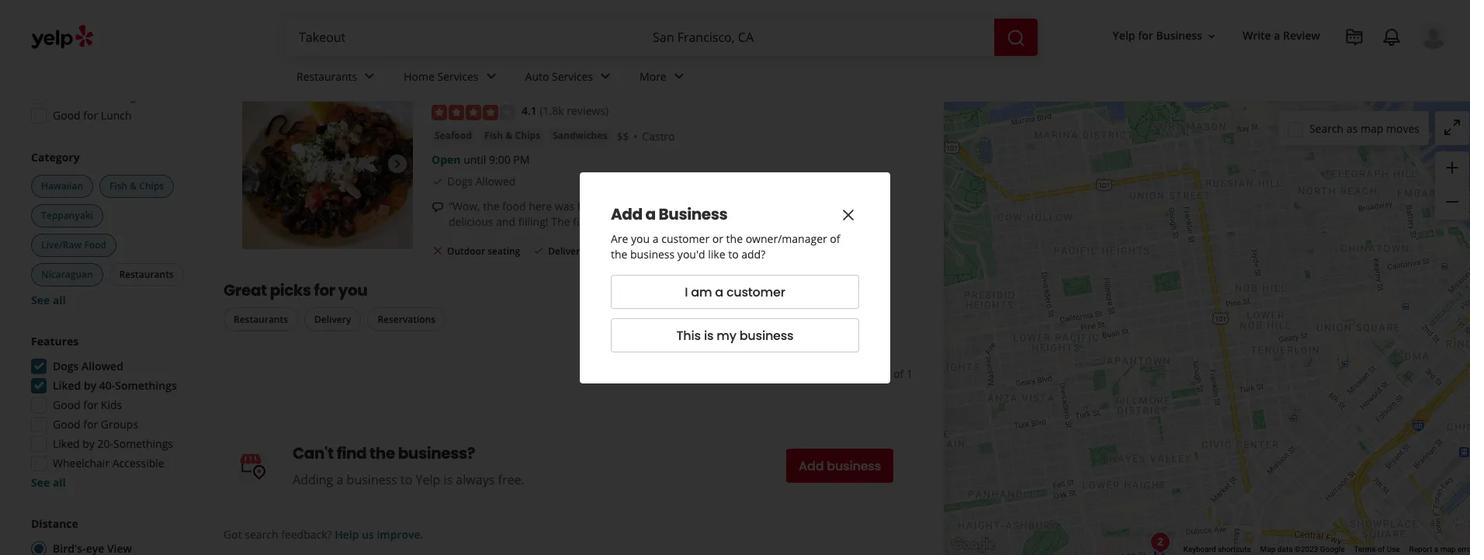 Task type: locate. For each thing, give the bounding box(es) containing it.
is
[[704, 327, 714, 344], [444, 472, 453, 489]]

1 horizontal spatial i
[[685, 283, 688, 301]]

16 checkmark v2 image down filling!
[[533, 244, 545, 257]]

projects image
[[1346, 28, 1364, 47]]

0 horizontal spatial my
[[661, 214, 677, 229]]

takeout for 16 checkmark v2 icon related to outdoor seating
[[613, 17, 650, 30]]

see all down wheelchair
[[31, 475, 66, 490]]

fish up that
[[721, 199, 741, 213]]

all down "nicaraguan" button
[[53, 293, 66, 307]]

report a map erro
[[1410, 545, 1471, 554]]

2 all from the top
[[53, 475, 66, 490]]

1 seating from the top
[[488, 17, 520, 30]]

good down the 'good for kids'
[[53, 417, 81, 432]]

offers down at
[[53, 30, 84, 45]]

offers for offers delivery
[[53, 30, 84, 45]]

0 horizontal spatial dogs allowed
[[53, 359, 123, 373]]

& up 9:00
[[506, 129, 513, 142]]

for up delivery button at the bottom of page
[[314, 280, 335, 301]]

1 1 from the left
[[885, 367, 891, 381]]

you right are
[[631, 231, 650, 246]]

see all for features
[[31, 475, 66, 490]]

0 horizontal spatial business
[[659, 203, 728, 225]]

of inside are you a customer or the owner/manager of the business you'd like to add?
[[830, 231, 841, 246]]

a right adding
[[337, 472, 344, 489]]

see all button down "nicaraguan" button
[[31, 293, 66, 307]]

1 all from the top
[[53, 293, 66, 307]]

next image
[[388, 155, 407, 173]]

crab
[[780, 214, 802, 229]]

can't
[[293, 443, 334, 465]]

shortcuts
[[1218, 545, 1251, 554]]

fish & chips up pm
[[485, 129, 541, 142]]

& right hawaiian
[[130, 179, 137, 193]]

24 chevron down v2 image inside auto services link
[[596, 67, 615, 86]]

1 vertical spatial chips
[[139, 179, 164, 193]]

0 vertical spatial outdoor seating
[[447, 17, 520, 30]]

0 vertical spatial see all button
[[31, 293, 66, 307]]

24 chevron down v2 image left home
[[360, 67, 379, 86]]

0 vertical spatial to
[[728, 247, 739, 261]]

1 good from the top
[[53, 108, 81, 123]]

somethings for 40-
[[115, 378, 177, 393]]

0 vertical spatial all
[[53, 293, 66, 307]]

0 vertical spatial 2
[[432, 79, 441, 100]]

distance option group
[[26, 516, 193, 555]]

somethings up the accessible
[[113, 436, 173, 451]]

1 see all from the top
[[31, 293, 66, 307]]

is left the always
[[444, 472, 453, 489]]

restaurants button
[[109, 263, 184, 287], [224, 308, 298, 332]]

by for 40-
[[84, 378, 96, 393]]

more
[[640, 69, 667, 84]]

16 checkmark v2 image up auto services link
[[598, 17, 610, 29]]

2 vertical spatial takeout
[[613, 244, 650, 258]]

and up crab
[[776, 199, 795, 213]]

add business
[[799, 457, 881, 475]]

fish & chips button up food on the top of the page
[[99, 175, 174, 198]]

home
[[404, 69, 435, 84]]

the down tacos
[[761, 214, 777, 229]]

add for add a business
[[611, 203, 643, 225]]

search as map moves
[[1310, 121, 1420, 135]]

services for auto services
[[552, 69, 593, 84]]

by left 40-
[[84, 378, 96, 393]]

i am a customer link
[[611, 274, 860, 309]]

and down the had
[[639, 214, 659, 229]]

for inside button
[[1138, 28, 1154, 43]]

2 services from the left
[[552, 69, 593, 84]]

sandwiches button
[[550, 128, 611, 144]]

business
[[631, 247, 675, 261], [740, 327, 794, 344], [827, 457, 881, 475], [347, 472, 398, 489]]

fish right hawaiian
[[109, 179, 128, 193]]

to down business?
[[401, 472, 413, 489]]

1 horizontal spatial &
[[506, 129, 513, 142]]

liked up wheelchair
[[53, 436, 80, 451]]

allowed down 9:00
[[476, 174, 516, 189]]

1 vertical spatial my
[[717, 327, 737, 344]]

outdoor seating down delicious
[[447, 244, 520, 258]]

i left am
[[685, 283, 688, 301]]

1 see from the top
[[31, 293, 50, 307]]

add inside 'link'
[[799, 457, 824, 475]]

i am a customer
[[685, 283, 786, 301]]

wheelchair accessible
[[53, 456, 164, 471]]

0 horizontal spatial is
[[444, 472, 453, 489]]

friends
[[680, 214, 715, 229]]

0 vertical spatial you
[[631, 231, 650, 246]]

1 vertical spatial &
[[130, 179, 137, 193]]

features
[[31, 334, 79, 349]]

home services
[[404, 69, 479, 84]]

2 24 chevron down v2 image from the left
[[482, 67, 500, 86]]

2 horizontal spatial and
[[776, 199, 795, 213]]

castro
[[642, 129, 675, 144]]

liked
[[53, 378, 81, 393], [53, 436, 80, 451]]

1 horizontal spatial restaurants button
[[224, 308, 298, 332]]

2 outdoor seating from the top
[[447, 244, 520, 258]]

0 vertical spatial was
[[555, 199, 575, 213]]

1 vertical spatial all
[[53, 475, 66, 490]]

outdoor for 16 checkmark v2 icon related to outdoor seating
[[447, 17, 485, 30]]

1 24 chevron down v2 image from the left
[[360, 67, 379, 86]]

1 vertical spatial was
[[594, 214, 614, 229]]

1 vertical spatial fish & chips button
[[99, 175, 174, 198]]

2 offers from the top
[[53, 50, 85, 64]]

restaurants inside business categories element
[[297, 69, 357, 84]]

1 horizontal spatial my
[[717, 327, 737, 344]]

0 horizontal spatial i
[[627, 199, 630, 213]]

1 horizontal spatial dogs
[[447, 174, 473, 189]]

9:00
[[489, 152, 511, 167]]

tacos
[[744, 199, 773, 213]]

good down outdoor seating
[[53, 108, 81, 123]]

groups
[[101, 417, 138, 432]]

0 vertical spatial chips
[[515, 129, 541, 142]]

1 vertical spatial see all button
[[31, 475, 66, 490]]

0 horizontal spatial chips
[[139, 179, 164, 193]]

open for open until 9:00 pm
[[432, 152, 461, 167]]

customer up you'd
[[662, 231, 710, 246]]

2 right the had
[[655, 199, 661, 213]]

1 vertical spatial liked
[[53, 436, 80, 451]]

customer down the add?
[[727, 283, 786, 301]]

0 vertical spatial fish & chips button
[[481, 128, 544, 144]]

services right home
[[438, 69, 479, 84]]

business inside dialog
[[659, 203, 728, 225]]

great
[[224, 280, 267, 301]]

the right find
[[370, 443, 395, 465]]

fish & chips down lunch
[[109, 179, 164, 193]]

0 vertical spatial takeout
[[613, 17, 650, 30]]

group containing features
[[26, 334, 193, 491]]

you
[[631, 231, 650, 246], [338, 280, 368, 301]]

2 see all from the top
[[31, 475, 66, 490]]

was up the at the top left
[[555, 199, 575, 213]]

was
[[555, 199, 575, 213], [594, 214, 614, 229]]

1 vertical spatial yelp
[[416, 472, 441, 489]]

i left the had
[[627, 199, 630, 213]]

start order link
[[798, 7, 895, 41]]

seafood link
[[432, 128, 475, 144]]

dogs
[[447, 174, 473, 189], [53, 359, 79, 373]]

offers
[[53, 30, 84, 45], [53, 50, 85, 64]]

0 vertical spatial restaurants button
[[109, 263, 184, 287]]

services
[[438, 69, 479, 84], [552, 69, 593, 84]]

customer for am
[[727, 283, 786, 301]]

business up or
[[659, 203, 728, 225]]

offers takeout
[[53, 50, 131, 64]]

0 horizontal spatial customer
[[662, 231, 710, 246]]

add for add business
[[799, 457, 824, 475]]

good up good for groups
[[53, 398, 81, 412]]

zoom out image
[[1443, 193, 1462, 211]]

0 vertical spatial customer
[[662, 231, 710, 246]]

hot,
[[617, 214, 636, 229]]

2 seating from the top
[[488, 244, 520, 258]]

is inside add a business dialog
[[704, 327, 714, 344]]

24 chevron down v2 image for restaurants
[[360, 67, 379, 86]]

takeout down offers delivery
[[88, 50, 131, 64]]

outdoor up good for lunch
[[53, 89, 96, 103]]

data
[[1278, 545, 1293, 554]]

outdoor seating
[[53, 89, 136, 103]]

by left 20-
[[82, 436, 95, 451]]

fish up 4.1 (1.8k reviews)
[[544, 79, 575, 100]]

1 vertical spatial allowed
[[82, 359, 123, 373]]

0 vertical spatial somethings
[[115, 378, 177, 393]]

chips
[[515, 129, 541, 142], [139, 179, 164, 193]]

2 vertical spatial good
[[53, 417, 81, 432]]

add inside dialog
[[611, 203, 643, 225]]

yelp for business button
[[1107, 22, 1224, 50]]

2 vertical spatial restaurants
[[234, 313, 288, 326]]

is right this
[[704, 327, 714, 344]]

liked by 40-somethings
[[53, 378, 177, 393]]

16 checkmark v2 image
[[598, 17, 610, 29], [533, 244, 545, 257], [598, 244, 610, 257]]

fish & chips button
[[481, 128, 544, 144], [99, 175, 174, 198]]

a down "wow, the food here was fantastic! i had 2 of the baja fish tacos and they were delicious and filling! the fish was hot, and my friends that got the crab cakes,…" more
[[653, 231, 659, 246]]

dogs allowed down open until 9:00 pm
[[447, 174, 516, 189]]

1 vertical spatial good
[[53, 398, 81, 412]]

for down the 'good for kids'
[[83, 417, 98, 432]]

expand map image
[[1443, 118, 1462, 137]]

fish inside "wow, the food here was fantastic! i had 2 of the baja fish tacos and they were delicious and filling! the fish was hot, and my friends that got the crab cakes,…" more
[[721, 199, 741, 213]]

delivery inside button
[[315, 313, 351, 326]]

2 good from the top
[[53, 398, 81, 412]]

map for erro
[[1441, 545, 1456, 554]]

1 vertical spatial outdoor seating
[[447, 244, 520, 258]]

0 horizontal spatial dogs
[[53, 359, 79, 373]]

for left 16 chevron down v2 icon
[[1138, 28, 1154, 43]]

this is my business link
[[611, 318, 860, 352]]

for for groups
[[83, 417, 98, 432]]

0 vertical spatial my
[[661, 214, 677, 229]]

business?
[[398, 443, 475, 465]]

1 vertical spatial somethings
[[113, 436, 173, 451]]

for down outdoor seating
[[83, 108, 98, 123]]

the
[[483, 199, 500, 213], [677, 199, 693, 213], [761, 214, 777, 229], [726, 231, 743, 246], [611, 247, 628, 261], [370, 443, 395, 465]]

1 horizontal spatial services
[[552, 69, 593, 84]]

2 24 chevron down v2 image from the left
[[670, 67, 689, 86]]

map left the erro
[[1441, 545, 1456, 554]]

see down "nicaraguan" button
[[31, 293, 50, 307]]

0 horizontal spatial to
[[401, 472, 413, 489]]

dogs allowed up 40-
[[53, 359, 123, 373]]

seating down filling!
[[488, 244, 520, 258]]

see up distance
[[31, 475, 50, 490]]

1 outdoor seating from the top
[[447, 17, 520, 30]]

seating
[[99, 89, 136, 103]]

outdoor seating up home services link
[[447, 17, 520, 30]]

1 vertical spatial to
[[401, 472, 413, 489]]

hawaiian button
[[31, 175, 93, 198]]

accessible
[[112, 456, 164, 471]]

delivery down great picks for you
[[315, 313, 351, 326]]

restaurants link
[[284, 56, 392, 101]]

24 chevron down v2 image right more
[[670, 67, 689, 86]]

0 vertical spatial dogs
[[447, 174, 473, 189]]

good for groups
[[53, 417, 138, 432]]

good for good for lunch
[[53, 108, 81, 123]]

map
[[1361, 121, 1384, 135], [1441, 545, 1456, 554]]

1 horizontal spatial is
[[704, 327, 714, 344]]

16 checkmark v2 image for dogs allowed
[[432, 175, 444, 188]]

i inside "wow, the food here was fantastic! i had 2 of the baja fish tacos and they were delicious and filling! the fish was hot, and my friends that got the crab cakes,…" more
[[627, 199, 630, 213]]

dogs inside group
[[53, 359, 79, 373]]

1 vertical spatial fish & chips
[[109, 179, 164, 193]]

business left 16 chevron down v2 icon
[[1157, 28, 1203, 43]]

outdoor up home services link
[[447, 17, 485, 30]]

0 horizontal spatial fish & chips
[[109, 179, 164, 193]]

1 offers from the top
[[53, 30, 84, 45]]

0 horizontal spatial 1
[[885, 367, 891, 381]]

live/raw
[[41, 238, 82, 252]]

for up good for groups
[[83, 398, 98, 412]]

liked up the 'good for kids'
[[53, 378, 81, 393]]

fish & chips button up pm
[[481, 128, 544, 144]]

baja
[[696, 199, 718, 213]]

was down fantastic!
[[594, 214, 614, 229]]

dogs down "features"
[[53, 359, 79, 373]]

1 vertical spatial 2
[[655, 199, 661, 213]]

1 see all button from the top
[[31, 293, 66, 307]]

restaurants inside group
[[119, 268, 174, 281]]

0 vertical spatial yelp
[[1113, 28, 1136, 43]]

wheelchair
[[53, 456, 110, 471]]

restaurants for bottom restaurants button
[[234, 313, 288, 326]]

0 horizontal spatial was
[[555, 199, 575, 213]]

0 vertical spatial by
[[84, 378, 96, 393]]

somethings up kids
[[115, 378, 177, 393]]

1 vertical spatial customer
[[727, 283, 786, 301]]

business for yelp for business
[[1157, 28, 1203, 43]]

reviews)
[[567, 104, 609, 118]]

good for good for groups
[[53, 417, 81, 432]]

1 services from the left
[[438, 69, 479, 84]]

2 horizontal spatial restaurants
[[297, 69, 357, 84]]

1 horizontal spatial 24 chevron down v2 image
[[670, 67, 689, 86]]

40-
[[99, 378, 115, 393]]

24 chevron down v2 image
[[596, 67, 615, 86], [670, 67, 689, 86]]

3 good from the top
[[53, 417, 81, 432]]

seating up 2 . woodhouse fish
[[488, 17, 520, 30]]

16 checkmark v2 image left are
[[598, 244, 610, 257]]

2 liked from the top
[[53, 436, 80, 451]]

hawaiian
[[41, 179, 83, 193]]

somethings for 20-
[[113, 436, 173, 451]]

nicaraguan
[[41, 268, 93, 281]]

teppanyaki
[[41, 209, 93, 222]]

terms of use
[[1355, 545, 1400, 554]]

liked for liked by 40-somethings
[[53, 378, 81, 393]]

a right the hot,
[[646, 203, 656, 225]]

0 vertical spatial seating
[[488, 17, 520, 30]]

open
[[53, 11, 81, 26], [432, 152, 461, 167]]

2 vertical spatial outdoor
[[447, 244, 485, 258]]

0 vertical spatial outdoor
[[447, 17, 485, 30]]

1 vertical spatial offers
[[53, 50, 85, 64]]

None search field
[[287, 19, 1041, 56]]

0 vertical spatial dogs allowed
[[447, 174, 516, 189]]

24 chevron down v2 image inside home services link
[[482, 67, 500, 86]]

outdoor right 16 close v2 image
[[447, 244, 485, 258]]

0 horizontal spatial open
[[53, 11, 81, 26]]

1 vertical spatial dogs allowed
[[53, 359, 123, 373]]

dogs up '"wow,'
[[447, 174, 473, 189]]

for for kids
[[83, 398, 98, 412]]

moves
[[1387, 121, 1420, 135]]

0 vertical spatial is
[[704, 327, 714, 344]]

a
[[1274, 28, 1281, 43], [646, 203, 656, 225], [653, 231, 659, 246], [715, 283, 724, 301], [337, 472, 344, 489], [1435, 545, 1439, 554]]

16 checkmark v2 image up auto
[[533, 17, 545, 29]]

add a business
[[611, 203, 728, 225]]

0 horizontal spatial restaurants
[[119, 268, 174, 281]]

see all button down wheelchair
[[31, 475, 66, 490]]

1 vertical spatial add
[[799, 457, 824, 475]]

0 vertical spatial open
[[53, 11, 81, 26]]

to right like
[[728, 247, 739, 261]]

0 vertical spatial &
[[506, 129, 513, 142]]

0 horizontal spatial restaurants button
[[109, 263, 184, 287]]

keyboard
[[1184, 545, 1216, 554]]

24 chevron down v2 image up 4.1 star rating image
[[482, 67, 500, 86]]

offers delivery
[[53, 30, 128, 45]]

0 vertical spatial good
[[53, 108, 81, 123]]

takeout down the hot,
[[613, 244, 650, 258]]

2 see all button from the top
[[31, 475, 66, 490]]

got
[[741, 214, 758, 229]]

am
[[691, 283, 712, 301]]

open down seafood link
[[432, 152, 461, 167]]

open left at
[[53, 11, 81, 26]]

and down food
[[496, 214, 516, 229]]

group
[[28, 150, 193, 308], [1436, 151, 1470, 220], [26, 334, 193, 491]]

takeout up more
[[613, 17, 650, 30]]

1 vertical spatial you
[[338, 280, 368, 301]]

see all down "nicaraguan" button
[[31, 293, 66, 307]]

got
[[224, 527, 242, 542]]

1 horizontal spatial you
[[631, 231, 650, 246]]

customer inside are you a customer or the owner/manager of the business you'd like to add?
[[662, 231, 710, 246]]

reservations
[[378, 313, 436, 326]]

1 horizontal spatial add
[[799, 457, 824, 475]]

got search feedback? help us improve.
[[224, 527, 424, 542]]

see all
[[31, 293, 66, 307], [31, 475, 66, 490]]

dogs allowed inside group
[[53, 359, 123, 373]]

1 24 chevron down v2 image from the left
[[596, 67, 615, 86]]

delivery down the at the top left
[[548, 244, 585, 258]]

16 checkmark v2 image up home services
[[432, 17, 444, 29]]

all for category
[[53, 293, 66, 307]]

1 vertical spatial see all
[[31, 475, 66, 490]]

0 vertical spatial offers
[[53, 30, 84, 45]]

good
[[53, 108, 81, 123], [53, 398, 81, 412], [53, 417, 81, 432]]

outdoor seating for 16 close v2 image
[[447, 244, 520, 258]]

1 liked from the top
[[53, 378, 81, 393]]

0 vertical spatial see
[[31, 293, 50, 307]]

offers down offers delivery
[[53, 50, 85, 64]]

1 horizontal spatial chips
[[515, 129, 541, 142]]

0 vertical spatial allowed
[[476, 174, 516, 189]]

0 horizontal spatial services
[[438, 69, 479, 84]]

to inside can't find the business? adding a business to yelp is always free.
[[401, 472, 413, 489]]

24 chevron down v2 image
[[360, 67, 379, 86], [482, 67, 500, 86]]

business inside button
[[1157, 28, 1203, 43]]

outdoor
[[447, 17, 485, 30], [53, 89, 96, 103], [447, 244, 485, 258]]

my left the friends
[[661, 214, 677, 229]]

2 up 4.1 star rating image
[[432, 79, 441, 100]]

16 checkmark v2 image
[[432, 17, 444, 29], [533, 17, 545, 29], [432, 175, 444, 188]]

1 vertical spatial is
[[444, 472, 453, 489]]

16 checkmark v2 image for 16 close v2 image
[[598, 244, 610, 257]]

delivery
[[548, 17, 585, 30], [87, 30, 128, 45], [548, 244, 585, 258], [315, 313, 351, 326]]

user actions element
[[1101, 19, 1470, 115]]

0 horizontal spatial 24 chevron down v2 image
[[596, 67, 615, 86]]

write a review
[[1243, 28, 1321, 43]]

1 vertical spatial map
[[1441, 545, 1456, 554]]

16 checkmark v2 image up 16 speech v2 icon
[[432, 175, 444, 188]]

1 horizontal spatial business
[[1157, 28, 1203, 43]]

services right auto
[[552, 69, 593, 84]]

is inside can't find the business? adding a business to yelp is always free.
[[444, 472, 453, 489]]

0 vertical spatial see all
[[31, 293, 66, 307]]

map for moves
[[1361, 121, 1384, 135]]

0 horizontal spatial add
[[611, 203, 643, 225]]

24 chevron down v2 image inside the restaurants link
[[360, 67, 379, 86]]

2 see from the top
[[31, 475, 50, 490]]

map right as at right top
[[1361, 121, 1384, 135]]

1 vertical spatial restaurants
[[119, 268, 174, 281]]

1 horizontal spatial 1
[[907, 367, 913, 381]]

24 chevron down v2 image inside more link
[[670, 67, 689, 86]]

allowed up 40-
[[82, 359, 123, 373]]

my right this
[[717, 327, 737, 344]]

1 horizontal spatial open
[[432, 152, 461, 167]]

start order
[[813, 15, 880, 33]]

1 horizontal spatial yelp
[[1113, 28, 1136, 43]]

1 horizontal spatial to
[[728, 247, 739, 261]]

0 vertical spatial restaurants
[[297, 69, 357, 84]]

for for business
[[1138, 28, 1154, 43]]



Task type: vqa. For each thing, say whether or not it's contained in the screenshot.
topmost the was
yes



Task type: describe. For each thing, give the bounding box(es) containing it.
open until 9:00 pm
[[432, 152, 530, 167]]

at
[[84, 11, 95, 26]]

more link
[[851, 214, 880, 229]]

order
[[845, 15, 880, 33]]

fish inside group
[[109, 179, 128, 193]]

search
[[245, 527, 278, 542]]

close image
[[839, 206, 858, 225]]

the left food
[[483, 199, 500, 213]]

business inside can't find the business? adding a business to yelp is always free.
[[347, 472, 398, 489]]

business categories element
[[284, 56, 1448, 101]]

restaurants for the restaurants link
[[297, 69, 357, 84]]

fish & chips button inside group
[[99, 175, 174, 198]]

or
[[713, 231, 724, 246]]

delivery down 2:50
[[87, 30, 128, 45]]

1 vertical spatial restaurants button
[[224, 308, 298, 332]]

find
[[337, 443, 367, 465]]

terms
[[1355, 545, 1376, 554]]

report a map erro link
[[1410, 545, 1471, 554]]

©2023
[[1295, 545, 1319, 554]]

1 vertical spatial takeout
[[88, 50, 131, 64]]

improve.
[[377, 527, 424, 542]]

customer for you
[[662, 231, 710, 246]]

& inside group
[[130, 179, 137, 193]]

zoom in image
[[1443, 158, 1462, 177]]

review
[[1284, 28, 1321, 43]]

a right report
[[1435, 545, 1439, 554]]

good for lunch
[[53, 108, 132, 123]]

see all for category
[[31, 293, 66, 307]]

open at 2:50 pm
[[53, 11, 139, 26]]

restaurants for leftmost restaurants button
[[119, 268, 174, 281]]

1 horizontal spatial fish & chips button
[[481, 128, 544, 144]]

search
[[1310, 121, 1344, 135]]

auto services link
[[513, 56, 627, 101]]

the inside can't find the business? adding a business to yelp is always free.
[[370, 443, 395, 465]]

by for 20-
[[82, 436, 95, 451]]

had
[[632, 199, 652, 213]]

4.1 star rating image
[[432, 105, 516, 120]]

16 close v2 image
[[432, 244, 444, 257]]

feedback?
[[281, 527, 332, 542]]

0 horizontal spatial and
[[496, 214, 516, 229]]

0 horizontal spatial you
[[338, 280, 368, 301]]

always
[[456, 472, 495, 489]]

can't find the business? adding a business to yelp is always free.
[[293, 443, 525, 489]]

cakes,…"
[[805, 214, 848, 229]]

business for add a business
[[659, 203, 728, 225]]

until
[[464, 152, 486, 167]]

a right write
[[1274, 28, 1281, 43]]

seating for delivery's 16 checkmark v2 icon
[[488, 17, 520, 30]]

a inside can't find the business? adding a business to yelp is always free.
[[337, 472, 344, 489]]

woodhouse fish link
[[449, 79, 575, 100]]

fish up 9:00
[[485, 129, 503, 142]]

erro
[[1458, 545, 1471, 554]]

2 inside "wow, the food here was fantastic! i had 2 of the baja fish tacos and they were delicious and filling! the fish was hot, and my friends that got the crab cakes,…" more
[[655, 199, 661, 213]]

kids
[[101, 398, 122, 412]]

24 chevron down v2 image for more
[[670, 67, 689, 86]]

delivery button
[[304, 308, 361, 332]]

the down are
[[611, 247, 628, 261]]

yelp inside button
[[1113, 28, 1136, 43]]

fish & chips link
[[481, 128, 544, 144]]

for for lunch
[[83, 108, 98, 123]]

see all button for features
[[31, 475, 66, 490]]

16 speech v2 image
[[432, 201, 444, 213]]

good for good for kids
[[53, 398, 81, 412]]

nicaraguan button
[[31, 263, 103, 287]]

outdoor for 16 close v2 image
[[447, 244, 485, 258]]

woodhouse fish image
[[242, 79, 413, 250]]

add?
[[742, 247, 766, 261]]

report
[[1410, 545, 1433, 554]]

that
[[718, 214, 739, 229]]

16 checkmark v2 image for delivery
[[533, 17, 545, 29]]

1 horizontal spatial was
[[594, 214, 614, 229]]

search image
[[1007, 28, 1026, 47]]

a inside are you a customer or the owner/manager of the business you'd like to add?
[[653, 231, 659, 246]]

"wow,
[[449, 199, 480, 213]]

group containing category
[[28, 150, 193, 308]]

the right or
[[726, 231, 743, 246]]

0 horizontal spatial 2
[[432, 79, 441, 100]]

yelp inside can't find the business? adding a business to yelp is always free.
[[416, 472, 441, 489]]

16 checkmark v2 image for outdoor seating
[[432, 17, 444, 29]]

all for features
[[53, 475, 66, 490]]

(1.8k
[[540, 104, 564, 118]]

chips inside group
[[139, 179, 164, 193]]

map
[[1261, 545, 1276, 554]]

picks
[[270, 280, 311, 301]]

live/raw food
[[41, 238, 106, 252]]

slideshow element
[[242, 79, 413, 250]]

good for kids
[[53, 398, 122, 412]]

of inside "wow, the food here was fantastic! i had 2 of the baja fish tacos and they were delicious and filling! the fish was hot, and my friends that got the crab cakes,…" more
[[664, 199, 674, 213]]

the
[[551, 214, 570, 229]]

more
[[851, 214, 880, 229]]

24 chevron down v2 image for auto services
[[596, 67, 615, 86]]

4.1
[[522, 104, 537, 118]]

filling!
[[518, 214, 549, 229]]

liked for liked by 20-somethings
[[53, 436, 80, 451]]

this
[[677, 327, 701, 344]]

keyboard shortcuts
[[1184, 545, 1251, 554]]

great picks for you
[[224, 280, 368, 301]]

1 horizontal spatial allowed
[[476, 174, 516, 189]]

you'd
[[678, 247, 706, 261]]

to inside are you a customer or the owner/manager of the business you'd like to add?
[[728, 247, 739, 261]]

sandwiches link
[[550, 128, 611, 144]]

teppanyaki button
[[31, 204, 103, 228]]

2 . woodhouse fish
[[432, 79, 575, 100]]

fantastic!
[[578, 199, 624, 213]]

.
[[441, 79, 445, 100]]

like
[[708, 247, 726, 261]]

keyboard shortcuts button
[[1184, 544, 1251, 555]]

use
[[1387, 545, 1400, 554]]

2 1 from the left
[[907, 367, 913, 381]]

as
[[1347, 121, 1358, 135]]

they
[[798, 199, 820, 213]]

delivery up auto services
[[548, 17, 585, 30]]

the up the friends
[[677, 199, 693, 213]]

here
[[529, 199, 552, 213]]

add a business dialog
[[0, 0, 1471, 555]]

pm
[[514, 152, 530, 167]]

previous image
[[248, 155, 267, 173]]

24 chevron down v2 image for home services
[[482, 67, 500, 86]]

my inside "wow, the food here was fantastic! i had 2 of the baja fish tacos and they were delicious and filling! the fish was hot, and my friends that got the crab cakes,…" more
[[661, 214, 677, 229]]

are you a customer or the owner/manager of the business you'd like to add?
[[611, 231, 841, 261]]

services for home services
[[438, 69, 479, 84]]

i inside dialog
[[685, 283, 688, 301]]

1 horizontal spatial fish & chips
[[485, 129, 541, 142]]

liked by 20-somethings
[[53, 436, 173, 451]]

1 horizontal spatial and
[[639, 214, 659, 229]]

16 checkmark v2 image for 16 checkmark v2 icon related to outdoor seating
[[598, 17, 610, 29]]

map data ©2023 google
[[1261, 545, 1345, 554]]

my inside add a business dialog
[[717, 327, 737, 344]]

you inside are you a customer or the owner/manager of the business you'd like to add?
[[631, 231, 650, 246]]

map region
[[933, 0, 1471, 555]]

google image
[[948, 535, 999, 555]]

reservations button
[[368, 308, 446, 332]]

were
[[823, 199, 848, 213]]

offers for offers takeout
[[53, 50, 85, 64]]

terms of use link
[[1355, 545, 1400, 554]]

lunch
[[101, 108, 132, 123]]

2:50
[[98, 11, 119, 26]]

woodhouse fish image
[[1145, 527, 1176, 555]]

this is my business
[[677, 327, 794, 344]]

business inside 'link'
[[827, 457, 881, 475]]

outdoor seating for 16 checkmark v2 icon related to outdoor seating
[[447, 17, 520, 30]]

business inside are you a customer or the owner/manager of the business you'd like to add?
[[631, 247, 675, 261]]

a right am
[[715, 283, 724, 301]]

woodhouse
[[449, 79, 540, 100]]

16 chevron down v2 image
[[1206, 30, 1218, 42]]

$$
[[617, 129, 629, 144]]

owner/manager
[[746, 231, 828, 246]]

open for open at 2:50 pm
[[53, 11, 81, 26]]

food
[[84, 238, 106, 252]]

see all button for category
[[31, 293, 66, 307]]

see for features
[[31, 475, 50, 490]]

the codmother fish & chips image
[[1247, 74, 1278, 105]]

chips inside fish & chips link
[[515, 129, 541, 142]]

more link
[[627, 56, 701, 101]]

1 vertical spatial outdoor
[[53, 89, 96, 103]]

see for category
[[31, 293, 50, 307]]

notifications image
[[1383, 28, 1402, 47]]

distance
[[31, 516, 78, 531]]

takeout for 16 close v2 image
[[613, 244, 650, 258]]

0 horizontal spatial allowed
[[82, 359, 123, 373]]

adding
[[293, 472, 333, 489]]

"wow, the food here was fantastic! i had 2 of the baja fish tacos and they were delicious and filling! the fish was hot, and my friends that got the crab cakes,…" more
[[449, 199, 880, 229]]

write
[[1243, 28, 1272, 43]]

seating for 16 checkmark v2 image under filling!
[[488, 244, 520, 258]]

start
[[813, 15, 842, 33]]



